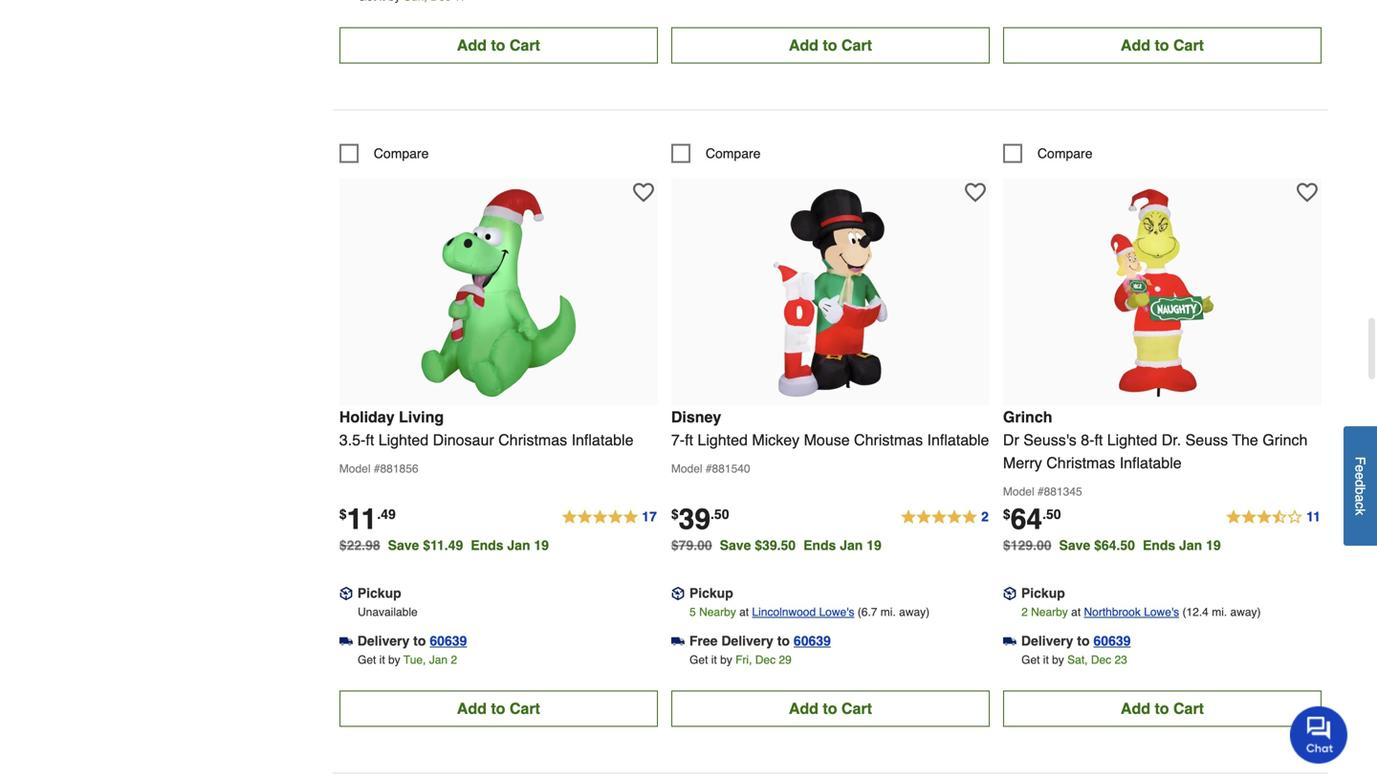 Task type: vqa. For each thing, say whether or not it's contained in the screenshot.


Task type: locate. For each thing, give the bounding box(es) containing it.
0 horizontal spatial ends
[[471, 538, 504, 553]]

60639
[[430, 634, 467, 649], [794, 634, 831, 649], [1094, 634, 1131, 649]]

mi. right (6.7
[[881, 606, 896, 619]]

ends for 11
[[471, 538, 504, 553]]

2 lighted from the left
[[698, 431, 748, 449]]

model down "3.5-" at the bottom of page
[[339, 463, 371, 476]]

ft right seuss's
[[1094, 431, 1103, 449]]

3 lighted from the left
[[1107, 431, 1157, 449]]

jan
[[507, 538, 530, 553], [840, 538, 863, 553], [1179, 538, 1202, 553], [429, 654, 448, 667]]

ends right $11.49
[[471, 538, 504, 553]]

get left sat,
[[1021, 654, 1040, 667]]

get
[[358, 654, 376, 667], [690, 654, 708, 667], [1021, 654, 1040, 667]]

0 horizontal spatial nearby
[[699, 606, 736, 619]]

1 horizontal spatial christmas
[[854, 431, 923, 449]]

1 pickup image from the left
[[339, 587, 353, 600]]

2 horizontal spatial get
[[1021, 654, 1040, 667]]

dec
[[755, 654, 776, 667], [1091, 654, 1111, 667]]

to
[[491, 37, 505, 54], [823, 37, 837, 54], [1155, 37, 1169, 54], [413, 634, 426, 649], [777, 634, 790, 649], [1077, 634, 1090, 649], [491, 700, 505, 718], [823, 700, 837, 718], [1155, 700, 1169, 718]]

ft inside holiday living 3.5-ft lighted dinosaur christmas inflatable
[[366, 431, 374, 449]]

1 horizontal spatial 5 stars image
[[900, 507, 990, 530]]

save
[[388, 538, 419, 553], [720, 538, 751, 553], [1059, 538, 1090, 553]]

pickup image down $22.98 at bottom
[[339, 587, 353, 600]]

$129.00 save $64.50 ends jan 19
[[1003, 538, 1221, 553]]

3 it from the left
[[1043, 654, 1049, 667]]

nearby
[[699, 606, 736, 619], [1031, 606, 1068, 619]]

2 horizontal spatial save
[[1059, 538, 1090, 553]]

1 horizontal spatial .50
[[1042, 507, 1061, 522]]

5 stars image for 11
[[561, 507, 658, 530]]

inflatable inside grinch dr seuss's 8-ft lighted dr. seuss the grinch merry christmas inflatable
[[1120, 454, 1182, 472]]

it left tue,
[[379, 654, 385, 667]]

2 horizontal spatial 2
[[1021, 606, 1028, 619]]

it down free in the bottom of the page
[[711, 654, 717, 667]]

delivery to 60639
[[357, 634, 467, 649], [1021, 634, 1131, 649]]

model
[[339, 463, 371, 476], [671, 463, 702, 476], [1003, 486, 1034, 499]]

2 button
[[900, 507, 990, 530]]

lighted inside holiday living 3.5-ft lighted dinosaur christmas inflatable
[[378, 431, 429, 449]]

it left sat,
[[1043, 654, 1049, 667]]

christmas inside holiday living 3.5-ft lighted dinosaur christmas inflatable
[[498, 431, 567, 449]]

2 $ from the left
[[671, 507, 679, 522]]

1 horizontal spatial heart outline image
[[1297, 182, 1318, 203]]

nearby right 5
[[699, 606, 736, 619]]

delivery up get it by sat, dec 23
[[1021, 634, 1073, 649]]

by
[[388, 654, 400, 667], [720, 654, 732, 667], [1052, 654, 1064, 667]]

1 horizontal spatial lowe's
[[1144, 606, 1179, 619]]

8-
[[1081, 431, 1094, 449]]

1 get from the left
[[358, 654, 376, 667]]

2 ft from the left
[[685, 431, 693, 449]]

mi. right (12.4
[[1212, 606, 1227, 619]]

2 horizontal spatial lighted
[[1107, 431, 1157, 449]]

0 horizontal spatial at
[[739, 606, 749, 619]]

1 horizontal spatial save
[[720, 538, 751, 553]]

2 horizontal spatial delivery
[[1021, 634, 1073, 649]]

at for to
[[1071, 606, 1081, 619]]

1 5 stars image from the left
[[561, 507, 658, 530]]

delivery to 60639 up sat,
[[1021, 634, 1131, 649]]

1 ft from the left
[[366, 431, 374, 449]]

0 horizontal spatial .50
[[711, 507, 729, 522]]

pickup down $129.00
[[1021, 586, 1065, 601]]

1 horizontal spatial model
[[671, 463, 702, 476]]

inflatable down the dr.
[[1120, 454, 1182, 472]]

nearby up get it by sat, dec 23
[[1031, 606, 1068, 619]]

$ for 64
[[1003, 507, 1011, 522]]

add to cart button
[[339, 27, 658, 64], [671, 27, 990, 64], [1003, 27, 1322, 64], [339, 691, 658, 727], [671, 691, 990, 727], [1003, 691, 1322, 727]]

seuss's
[[1024, 431, 1077, 449]]

2 horizontal spatial by
[[1052, 654, 1064, 667]]

model down 7-
[[671, 463, 702, 476]]

1 nearby from the left
[[699, 606, 736, 619]]

60639 button down 5 nearby at lincolnwood lowe's (6.7 mi. away)
[[794, 632, 831, 651]]

by left fri,
[[720, 654, 732, 667]]

pickup up unavailable
[[357, 586, 401, 601]]

e up b on the bottom
[[1353, 472, 1368, 480]]

lighted down living
[[378, 431, 429, 449]]

by for tue,
[[388, 654, 400, 667]]

1 delivery from the left
[[357, 634, 410, 649]]

1 by from the left
[[388, 654, 400, 667]]

0 horizontal spatial #
[[374, 463, 380, 476]]

$ inside $ 11 .49
[[339, 507, 347, 522]]

ends right the $39.50
[[803, 538, 836, 553]]

inflatable left 7-
[[571, 431, 634, 449]]

2 lowe's from the left
[[1144, 606, 1179, 619]]

ends jan 19 element up (6.7
[[803, 538, 889, 553]]

it for tue, jan 2
[[379, 654, 385, 667]]

0 horizontal spatial by
[[388, 654, 400, 667]]

2 horizontal spatial 60639
[[1094, 634, 1131, 649]]

a
[[1353, 495, 1368, 502]]

2 60639 from the left
[[794, 634, 831, 649]]

ft down disney at the bottom of the page
[[685, 431, 693, 449]]

2 it from the left
[[711, 654, 717, 667]]

grinch dr seuss's 8-ft lighted dr. seuss the grinch merry christmas inflatable
[[1003, 409, 1308, 472]]

lowe's left (12.4
[[1144, 606, 1179, 619]]

inflatable inside disney 7-ft lighted mickey mouse christmas inflatable
[[927, 431, 989, 449]]

1 horizontal spatial get
[[690, 654, 708, 667]]

1 60639 button from the left
[[430, 632, 467, 651]]

2 vertical spatial 2
[[451, 654, 457, 667]]

tue,
[[403, 654, 426, 667]]

unavailable
[[358, 606, 418, 619]]

1 horizontal spatial away)
[[1230, 606, 1261, 619]]

dec for delivery
[[755, 654, 776, 667]]

$39.50
[[755, 538, 796, 553]]

dec left 29
[[755, 654, 776, 667]]

2 .50 from the left
[[1042, 507, 1061, 522]]

1 horizontal spatial mi.
[[1212, 606, 1227, 619]]

it for fri, dec 29
[[711, 654, 717, 667]]

$ up $129.00
[[1003, 507, 1011, 522]]

5 stars image containing 2
[[900, 507, 990, 530]]

2 horizontal spatial pickup image
[[1003, 587, 1017, 600]]

save for 39
[[720, 538, 751, 553]]

was price $79.00 element
[[671, 533, 720, 553]]

nearby for free
[[699, 606, 736, 619]]

0 horizontal spatial save
[[388, 538, 419, 553]]

christmas down 8-
[[1046, 454, 1115, 472]]

lighted left the dr.
[[1107, 431, 1157, 449]]

pickup
[[357, 586, 401, 601], [689, 586, 733, 601], [1021, 586, 1065, 601]]

2 horizontal spatial ft
[[1094, 431, 1103, 449]]

grinch dr seuss's 8-ft lighted dr. seuss the grinch merry christmas inflatable image
[[1057, 188, 1268, 398]]

# up the .49 in the left bottom of the page
[[374, 463, 380, 476]]

1 horizontal spatial inflatable
[[927, 431, 989, 449]]

ends right $64.50 at right
[[1143, 538, 1176, 553]]

lowe's
[[819, 606, 854, 619], [1144, 606, 1179, 619]]

5014124691 element
[[1003, 144, 1093, 163]]

ends jan 19 element up (12.4
[[1143, 538, 1229, 553]]

truck filled image
[[339, 635, 353, 648], [671, 635, 685, 648]]

1 19 from the left
[[534, 538, 549, 553]]

northbrook
[[1084, 606, 1141, 619]]

0 horizontal spatial pickup
[[357, 586, 401, 601]]

dr
[[1003, 431, 1019, 449]]

1 vertical spatial 2
[[1021, 606, 1028, 619]]

get it by tue, jan 2
[[358, 654, 457, 667]]

grinch
[[1003, 409, 1052, 426], [1263, 431, 1308, 449]]

3 ends jan 19 element from the left
[[1143, 538, 1229, 553]]

lowe's for free delivery to 60639
[[819, 606, 854, 619]]

3 $ from the left
[[1003, 507, 1011, 522]]

compare
[[374, 146, 429, 161], [706, 146, 761, 161], [1038, 146, 1093, 161]]

.50 for 64
[[1042, 507, 1061, 522]]

1 horizontal spatial #
[[706, 463, 712, 476]]

at
[[739, 606, 749, 619], [1071, 606, 1081, 619]]

0 horizontal spatial truck filled image
[[339, 635, 353, 648]]

2 get from the left
[[690, 654, 708, 667]]

christmas for dinosaur
[[498, 431, 567, 449]]

2 ends from the left
[[803, 538, 836, 553]]

0 vertical spatial grinch
[[1003, 409, 1052, 426]]

f e e d b a c k button
[[1344, 426, 1377, 546]]

add
[[457, 37, 487, 54], [789, 37, 819, 54], [1121, 37, 1150, 54], [457, 700, 487, 718], [789, 700, 819, 718], [1121, 700, 1150, 718]]

get down free in the bottom of the page
[[690, 654, 708, 667]]

$ 64 .50
[[1003, 503, 1061, 536]]

1 truck filled image from the left
[[339, 635, 353, 648]]

.50 inside "$ 39 .50"
[[711, 507, 729, 522]]

0 horizontal spatial get
[[358, 654, 376, 667]]

by left sat,
[[1052, 654, 1064, 667]]

11 button
[[1225, 507, 1322, 530]]

2 horizontal spatial #
[[1038, 486, 1044, 499]]

seuss
[[1185, 431, 1228, 449]]

2 horizontal spatial 60639 button
[[1094, 632, 1131, 651]]

1 lowe's from the left
[[819, 606, 854, 619]]

heart outline image
[[633, 182, 654, 203], [1297, 182, 1318, 203]]

2 delivery to 60639 from the left
[[1021, 634, 1131, 649]]

2 horizontal spatial model
[[1003, 486, 1034, 499]]

1 away) from the left
[[899, 606, 930, 619]]

disney 7-ft lighted mickey mouse christmas inflatable image
[[725, 188, 936, 398]]

lighted up 881540
[[698, 431, 748, 449]]

0 horizontal spatial ends jan 19 element
[[471, 538, 557, 553]]

2 delivery from the left
[[721, 634, 773, 649]]

5 stars image left 39
[[561, 507, 658, 530]]

0 horizontal spatial $
[[339, 507, 347, 522]]

3 by from the left
[[1052, 654, 1064, 667]]

2 right tue,
[[451, 654, 457, 667]]

1 it from the left
[[379, 654, 385, 667]]

ends jan 19 element right $11.49
[[471, 538, 557, 553]]

3 ft from the left
[[1094, 431, 1103, 449]]

0 horizontal spatial 2
[[451, 654, 457, 667]]

0 horizontal spatial model
[[339, 463, 371, 476]]

jan for 11
[[507, 538, 530, 553]]

0 horizontal spatial 5 stars image
[[561, 507, 658, 530]]

1 horizontal spatial delivery to 60639
[[1021, 634, 1131, 649]]

1 horizontal spatial dec
[[1091, 654, 1111, 667]]

3 60639 from the left
[[1094, 634, 1131, 649]]

2 nearby from the left
[[1031, 606, 1068, 619]]

3 save from the left
[[1059, 538, 1090, 553]]

2 away) from the left
[[1230, 606, 1261, 619]]

lowe's for delivery to 60639
[[1144, 606, 1179, 619]]

delivery to 60639 up tue,
[[357, 634, 467, 649]]

nearby for delivery
[[1031, 606, 1068, 619]]

.50 inside $ 64 .50
[[1042, 507, 1061, 522]]

f
[[1353, 457, 1368, 465]]

19
[[534, 538, 549, 553], [867, 538, 882, 553], [1206, 538, 1221, 553]]

0 vertical spatial 2
[[981, 509, 989, 525]]

e up d
[[1353, 465, 1368, 472]]

1 horizontal spatial 19
[[867, 538, 882, 553]]

2 pickup from the left
[[689, 586, 733, 601]]

jan right $11.49
[[507, 538, 530, 553]]

delivery up fri,
[[721, 634, 773, 649]]

add to cart
[[457, 37, 540, 54], [789, 37, 872, 54], [1121, 37, 1204, 54], [457, 700, 540, 718], [789, 700, 872, 718], [1121, 700, 1204, 718]]

by left tue,
[[388, 654, 400, 667]]

1 .50 from the left
[[711, 507, 729, 522]]

2 horizontal spatial pickup
[[1021, 586, 1065, 601]]

delivery
[[357, 634, 410, 649], [721, 634, 773, 649], [1021, 634, 1073, 649]]

save down the .49 in the left bottom of the page
[[388, 538, 419, 553]]

# for seuss's
[[1038, 486, 1044, 499]]

compare inside '5014124691' 'element'
[[1038, 146, 1093, 161]]

0 horizontal spatial heart outline image
[[633, 182, 654, 203]]

pickup image up truck filled image
[[1003, 587, 1017, 600]]

60639 up get it by tue, jan 2
[[430, 634, 467, 649]]

0 horizontal spatial it
[[379, 654, 385, 667]]

2 down $129.00
[[1021, 606, 1028, 619]]

# up actual price $64.50 element
[[1038, 486, 1044, 499]]

1 vertical spatial grinch
[[1263, 431, 1308, 449]]

1 dec from the left
[[755, 654, 776, 667]]

0 horizontal spatial ft
[[366, 431, 374, 449]]

1 ends from the left
[[471, 538, 504, 553]]

pickup up 5
[[689, 586, 733, 601]]

2 inside 5 stars image
[[981, 509, 989, 525]]

save left $64.50 at right
[[1059, 538, 1090, 553]]

e
[[1353, 465, 1368, 472], [1353, 472, 1368, 480]]

# for 3.5-
[[374, 463, 380, 476]]

1 horizontal spatial it
[[711, 654, 717, 667]]

.50 down model # 881345
[[1042, 507, 1061, 522]]

1 horizontal spatial ft
[[685, 431, 693, 449]]

0 horizontal spatial lighted
[[378, 431, 429, 449]]

1 pickup from the left
[[357, 586, 401, 601]]

3 ends from the left
[[1143, 538, 1176, 553]]

0 horizontal spatial pickup image
[[339, 587, 353, 600]]

lincolnwood
[[752, 606, 816, 619]]

0 horizontal spatial 60639 button
[[430, 632, 467, 651]]

ft down holiday
[[366, 431, 374, 449]]

1 horizontal spatial 60639 button
[[794, 632, 831, 651]]

3 pickup from the left
[[1021, 586, 1065, 601]]

get it by fri, dec 29
[[690, 654, 792, 667]]

1 horizontal spatial delivery
[[721, 634, 773, 649]]

get left tue,
[[358, 654, 376, 667]]

2 at from the left
[[1071, 606, 1081, 619]]

60639 button up get it by tue, jan 2
[[430, 632, 467, 651]]

5 stars image containing 17
[[561, 507, 658, 530]]

1 horizontal spatial ends
[[803, 538, 836, 553]]

christmas right mouse
[[854, 431, 923, 449]]

2 19 from the left
[[867, 538, 882, 553]]

11
[[347, 503, 377, 536], [1307, 509, 1321, 525]]

0 horizontal spatial lowe's
[[819, 606, 854, 619]]

2 by from the left
[[720, 654, 732, 667]]

3 19 from the left
[[1206, 538, 1221, 553]]

it
[[379, 654, 385, 667], [711, 654, 717, 667], [1043, 654, 1049, 667]]

1 ends jan 19 element from the left
[[471, 538, 557, 553]]

0 horizontal spatial compare
[[374, 146, 429, 161]]

delivery to 60639 for tue, jan 2
[[357, 634, 467, 649]]

2 save from the left
[[720, 538, 751, 553]]

1 horizontal spatial at
[[1071, 606, 1081, 619]]

3 delivery from the left
[[1021, 634, 1073, 649]]

(6.7
[[858, 606, 877, 619]]

at up free delivery to 60639
[[739, 606, 749, 619]]

2 horizontal spatial christmas
[[1046, 454, 1115, 472]]

pickup image down $79.00
[[671, 587, 685, 600]]

d
[[1353, 480, 1368, 487]]

delivery down unavailable
[[357, 634, 410, 649]]

5 stars image left '64'
[[900, 507, 990, 530]]

1 horizontal spatial ends jan 19 element
[[803, 538, 889, 553]]

1 horizontal spatial 60639
[[794, 634, 831, 649]]

away) right (6.7
[[899, 606, 930, 619]]

1 mi. from the left
[[881, 606, 896, 619]]

1 horizontal spatial nearby
[[1031, 606, 1068, 619]]

0 horizontal spatial 19
[[534, 538, 549, 553]]

2 horizontal spatial $
[[1003, 507, 1011, 522]]

2 horizontal spatial compare
[[1038, 146, 1093, 161]]

2
[[981, 509, 989, 525], [1021, 606, 1028, 619], [451, 654, 457, 667]]

disney 7-ft lighted mickey mouse christmas inflatable
[[671, 409, 989, 449]]

inflatable left dr
[[927, 431, 989, 449]]

$ for 11
[[339, 507, 347, 522]]

2 dec from the left
[[1091, 654, 1111, 667]]

19 for 64
[[1206, 538, 1221, 553]]

lighted inside grinch dr seuss's 8-ft lighted dr. seuss the grinch merry christmas inflatable
[[1107, 431, 1157, 449]]

$
[[339, 507, 347, 522], [671, 507, 679, 522], [1003, 507, 1011, 522]]

ends jan 19 element for 11
[[471, 538, 557, 553]]

get for get it by fri, dec 29
[[690, 654, 708, 667]]

0 horizontal spatial delivery
[[357, 634, 410, 649]]

11 inside 3.5 stars image
[[1307, 509, 1321, 525]]

0 horizontal spatial inflatable
[[571, 431, 634, 449]]

2 horizontal spatial inflatable
[[1120, 454, 1182, 472]]

2 5 stars image from the left
[[900, 507, 990, 530]]

2 horizontal spatial ends
[[1143, 538, 1176, 553]]

0 horizontal spatial 60639
[[430, 634, 467, 649]]

christmas
[[498, 431, 567, 449], [854, 431, 923, 449], [1046, 454, 1115, 472]]

pickup image
[[339, 587, 353, 600], [671, 587, 685, 600], [1003, 587, 1017, 600]]

the
[[1232, 431, 1258, 449]]

mi.
[[881, 606, 896, 619], [1212, 606, 1227, 619]]

$ right 17
[[671, 507, 679, 522]]

2 mi. from the left
[[1212, 606, 1227, 619]]

1 horizontal spatial pickup
[[689, 586, 733, 601]]

b
[[1353, 487, 1368, 495]]

lowe's left (6.7
[[819, 606, 854, 619]]

0 horizontal spatial christmas
[[498, 431, 567, 449]]

dec left 23
[[1091, 654, 1111, 667]]

away) right (12.4
[[1230, 606, 1261, 619]]

3 get from the left
[[1021, 654, 1040, 667]]

2 truck filled image from the left
[[671, 635, 685, 648]]

delivery for get it by tue, jan 2
[[357, 634, 410, 649]]

away)
[[899, 606, 930, 619], [1230, 606, 1261, 619]]

60639 button up 23
[[1094, 632, 1131, 651]]

compare inside 5014124841 element
[[706, 146, 761, 161]]

60639 down 5 nearby at lincolnwood lowe's (6.7 mi. away)
[[794, 634, 831, 649]]

jan up (6.7
[[840, 538, 863, 553]]

# for ft
[[706, 463, 712, 476]]

sat,
[[1067, 654, 1088, 667]]

0 horizontal spatial dec
[[755, 654, 776, 667]]

1 horizontal spatial 2
[[981, 509, 989, 525]]

0 horizontal spatial delivery to 60639
[[357, 634, 467, 649]]

$ up was price $22.98 element
[[339, 507, 347, 522]]

1 $ from the left
[[339, 507, 347, 522]]

#
[[374, 463, 380, 476], [706, 463, 712, 476], [1038, 486, 1044, 499]]

60639 up 23
[[1094, 634, 1131, 649]]

$ inside $ 64 .50
[[1003, 507, 1011, 522]]

christmas right dinosaur
[[498, 431, 567, 449]]

1 delivery to 60639 from the left
[[357, 634, 467, 649]]

christmas inside disney 7-ft lighted mickey mouse christmas inflatable
[[854, 431, 923, 449]]

2 compare from the left
[[706, 146, 761, 161]]

grinch right the
[[1263, 431, 1308, 449]]

2 left '64'
[[981, 509, 989, 525]]

$22.98
[[339, 538, 380, 553]]

savings save $11.49 element
[[388, 538, 557, 553]]

get for get it by tue, jan 2
[[358, 654, 376, 667]]

2 horizontal spatial 19
[[1206, 538, 1221, 553]]

cart
[[510, 37, 540, 54], [842, 37, 872, 54], [1173, 37, 1204, 54], [510, 700, 540, 718], [842, 700, 872, 718], [1173, 700, 1204, 718]]

1 horizontal spatial compare
[[706, 146, 761, 161]]

1 horizontal spatial pickup image
[[671, 587, 685, 600]]

3.5-
[[339, 431, 366, 449]]

5 stars image
[[561, 507, 658, 530], [900, 507, 990, 530]]

1 horizontal spatial by
[[720, 654, 732, 667]]

at left northbrook
[[1071, 606, 1081, 619]]

mi. for free delivery to 60639
[[881, 606, 896, 619]]

60639 button
[[430, 632, 467, 651], [794, 632, 831, 651], [1094, 632, 1131, 651]]

actual price $39.50 element
[[671, 503, 729, 536]]

lighted
[[378, 431, 429, 449], [698, 431, 748, 449], [1107, 431, 1157, 449]]

2 horizontal spatial ends jan 19 element
[[1143, 538, 1229, 553]]

ft
[[366, 431, 374, 449], [685, 431, 693, 449], [1094, 431, 1103, 449]]

$ inside "$ 39 .50"
[[671, 507, 679, 522]]

3 60639 button from the left
[[1094, 632, 1131, 651]]

.50 up was price $79.00 element
[[711, 507, 729, 522]]

2 60639 button from the left
[[794, 632, 831, 651]]

grinch up dr
[[1003, 409, 1052, 426]]

1 horizontal spatial 11
[[1307, 509, 1321, 525]]

ft inside disney 7-ft lighted mickey mouse christmas inflatable
[[685, 431, 693, 449]]

2 ends jan 19 element from the left
[[803, 538, 889, 553]]

$ 39 .50
[[671, 503, 729, 536]]

.50
[[711, 507, 729, 522], [1042, 507, 1061, 522]]

1 at from the left
[[739, 606, 749, 619]]

jan up (12.4
[[1179, 538, 1202, 553]]

3 compare from the left
[[1038, 146, 1093, 161]]

1 horizontal spatial truck filled image
[[671, 635, 685, 648]]

ends jan 19 element
[[471, 538, 557, 553], [803, 538, 889, 553], [1143, 538, 1229, 553]]

# up "$ 39 .50"
[[706, 463, 712, 476]]

5014124841 element
[[671, 144, 761, 163]]

delivery for get it by sat, dec 23
[[1021, 634, 1073, 649]]

0 horizontal spatial mi.
[[881, 606, 896, 619]]

holiday
[[339, 409, 395, 426]]

1 60639 from the left
[[430, 634, 467, 649]]

3 pickup image from the left
[[1003, 587, 1017, 600]]

2 pickup image from the left
[[671, 587, 685, 600]]

1 compare from the left
[[374, 146, 429, 161]]

11 left k
[[1307, 509, 1321, 525]]

1 horizontal spatial lighted
[[698, 431, 748, 449]]

1 horizontal spatial $
[[671, 507, 679, 522]]

11 up $22.98 at bottom
[[347, 503, 377, 536]]

1 save from the left
[[388, 538, 419, 553]]

model up '64'
[[1003, 486, 1034, 499]]

save left the $39.50
[[720, 538, 751, 553]]

1 lighted from the left
[[378, 431, 429, 449]]

free delivery to 60639
[[689, 634, 831, 649]]

model # 881540
[[671, 463, 750, 476]]

0 horizontal spatial away)
[[899, 606, 930, 619]]

2 horizontal spatial it
[[1043, 654, 1049, 667]]

compare inside 5014124761 element
[[374, 146, 429, 161]]

inflatable
[[571, 431, 634, 449], [927, 431, 989, 449], [1120, 454, 1182, 472]]

by for sat,
[[1052, 654, 1064, 667]]

1 e from the top
[[1353, 465, 1368, 472]]

inflatable inside holiday living 3.5-ft lighted dinosaur christmas inflatable
[[571, 431, 634, 449]]



Task type: describe. For each thing, give the bounding box(es) containing it.
heart outline image
[[965, 182, 986, 203]]

19 for 11
[[534, 538, 549, 553]]

.49
[[377, 507, 396, 522]]

$79.00
[[671, 538, 712, 553]]

60639 button for 29
[[794, 632, 831, 651]]

compare for '5014124691' 'element'
[[1038, 146, 1093, 161]]

2 for 2 nearby at northbrook lowe's (12.4 mi. away)
[[1021, 606, 1028, 619]]

jan for 64
[[1179, 538, 1202, 553]]

free
[[689, 634, 718, 649]]

lincolnwood lowe's button
[[752, 603, 854, 622]]

at for delivery
[[739, 606, 749, 619]]

881540
[[712, 463, 750, 476]]

get for get it by sat, dec 23
[[1021, 654, 1040, 667]]

17
[[642, 509, 657, 525]]

compare for 5014124841 element
[[706, 146, 761, 161]]

model # 881345
[[1003, 486, 1082, 499]]

7-
[[671, 431, 685, 449]]

delivery to 60639 for sat, dec 23
[[1021, 634, 1131, 649]]

19 for 39
[[867, 538, 882, 553]]

3.5 stars image
[[1225, 507, 1322, 530]]

jan right tue,
[[429, 654, 448, 667]]

pickup for get it by sat, dec 23
[[1021, 586, 1065, 601]]

39
[[679, 503, 711, 536]]

dr.
[[1162, 431, 1181, 449]]

$79.00 save $39.50 ends jan 19
[[671, 538, 882, 553]]

by for fri,
[[720, 654, 732, 667]]

2 nearby at northbrook lowe's (12.4 mi. away)
[[1021, 606, 1261, 619]]

chat invite button image
[[1290, 706, 1348, 764]]

60639 for get it by sat, dec 23
[[1094, 634, 1131, 649]]

1 horizontal spatial grinch
[[1263, 431, 1308, 449]]

pickup for get it by fri, dec 29
[[689, 586, 733, 601]]

5
[[690, 606, 696, 619]]

mouse
[[804, 431, 850, 449]]

17 button
[[561, 507, 658, 530]]

2 heart outline image from the left
[[1297, 182, 1318, 203]]

(12.4
[[1183, 606, 1209, 619]]

northbrook lowe's button
[[1084, 603, 1179, 622]]

$11.49
[[423, 538, 463, 553]]

dec for to
[[1091, 654, 1111, 667]]

2 e from the top
[[1353, 472, 1368, 480]]

savings save $64.50 element
[[1059, 538, 1229, 553]]

0 horizontal spatial 11
[[347, 503, 377, 536]]

holiday living 3.5-ft lighted dinosaur christmas inflatable
[[339, 409, 634, 449]]

ends jan 19 element for 39
[[803, 538, 889, 553]]

living
[[399, 409, 444, 426]]

merry
[[1003, 454, 1042, 472]]

fri,
[[736, 654, 752, 667]]

model for 3.5-ft lighted dinosaur christmas inflatable
[[339, 463, 371, 476]]

5 nearby at lincolnwood lowe's (6.7 mi. away)
[[690, 606, 930, 619]]

lighted inside disney 7-ft lighted mickey mouse christmas inflatable
[[698, 431, 748, 449]]

actual price $11.49 element
[[339, 503, 396, 536]]

pickup image for get it by tue, jan 2
[[339, 587, 353, 600]]

ends for 64
[[1143, 538, 1176, 553]]

60639 button for 23
[[1094, 632, 1131, 651]]

1 heart outline image from the left
[[633, 182, 654, 203]]

save for 64
[[1059, 538, 1090, 553]]

savings save $39.50 element
[[720, 538, 889, 553]]

.50 for 39
[[711, 507, 729, 522]]

compare for 5014124761 element
[[374, 146, 429, 161]]

$129.00
[[1003, 538, 1052, 553]]

60639 for get it by tue, jan 2
[[430, 634, 467, 649]]

get it by sat, dec 23
[[1021, 654, 1127, 667]]

model # 881856
[[339, 463, 418, 476]]

881856
[[380, 463, 418, 476]]

model for dr seuss's 8-ft lighted dr. seuss the grinch merry christmas inflatable
[[1003, 486, 1034, 499]]

holiday living 3.5-ft lighted dinosaur christmas inflatable image
[[393, 188, 604, 398]]

christmas for mouse
[[854, 431, 923, 449]]

0 horizontal spatial grinch
[[1003, 409, 1052, 426]]

ft inside grinch dr seuss's 8-ft lighted dr. seuss the grinch merry christmas inflatable
[[1094, 431, 1103, 449]]

inflatable for 3.5-ft lighted dinosaur christmas inflatable
[[571, 431, 634, 449]]

5 stars image for 39
[[900, 507, 990, 530]]

5014124761 element
[[339, 144, 429, 163]]

model for 7-ft lighted mickey mouse christmas inflatable
[[671, 463, 702, 476]]

k
[[1353, 509, 1368, 516]]

c
[[1353, 502, 1368, 509]]

pickup image for get it by fri, dec 29
[[671, 587, 685, 600]]

away) for free delivery to 60639
[[899, 606, 930, 619]]

2 for 2
[[981, 509, 989, 525]]

f e e d b a c k
[[1353, 457, 1368, 516]]

truck filled image
[[1003, 635, 1017, 648]]

23
[[1115, 654, 1127, 667]]

was price $22.98 element
[[339, 533, 388, 553]]

jan for 39
[[840, 538, 863, 553]]

881345
[[1044, 486, 1082, 499]]

$ for 39
[[671, 507, 679, 522]]

pickup for get it by tue, jan 2
[[357, 586, 401, 601]]

disney
[[671, 409, 721, 426]]

$ 11 .49
[[339, 503, 396, 536]]

away) for delivery to 60639
[[1230, 606, 1261, 619]]

truck filled image for free
[[671, 635, 685, 648]]

60639 button for 2
[[430, 632, 467, 651]]

mi. for delivery to 60639
[[1212, 606, 1227, 619]]

save for 11
[[388, 538, 419, 553]]

it for sat, dec 23
[[1043, 654, 1049, 667]]

64
[[1011, 503, 1042, 536]]

ends jan 19 element for 64
[[1143, 538, 1229, 553]]

dinosaur
[[433, 431, 494, 449]]

truck filled image for delivery
[[339, 635, 353, 648]]

christmas inside grinch dr seuss's 8-ft lighted dr. seuss the grinch merry christmas inflatable
[[1046, 454, 1115, 472]]

29
[[779, 654, 792, 667]]

ends for 39
[[803, 538, 836, 553]]

mickey
[[752, 431, 800, 449]]

was price $129.00 element
[[1003, 533, 1059, 553]]

$64.50
[[1094, 538, 1135, 553]]

actual price $64.50 element
[[1003, 503, 1061, 536]]

pickup image for get it by sat, dec 23
[[1003, 587, 1017, 600]]

inflatable for 7-ft lighted mickey mouse christmas inflatable
[[927, 431, 989, 449]]

$22.98 save $11.49 ends jan 19
[[339, 538, 549, 553]]



